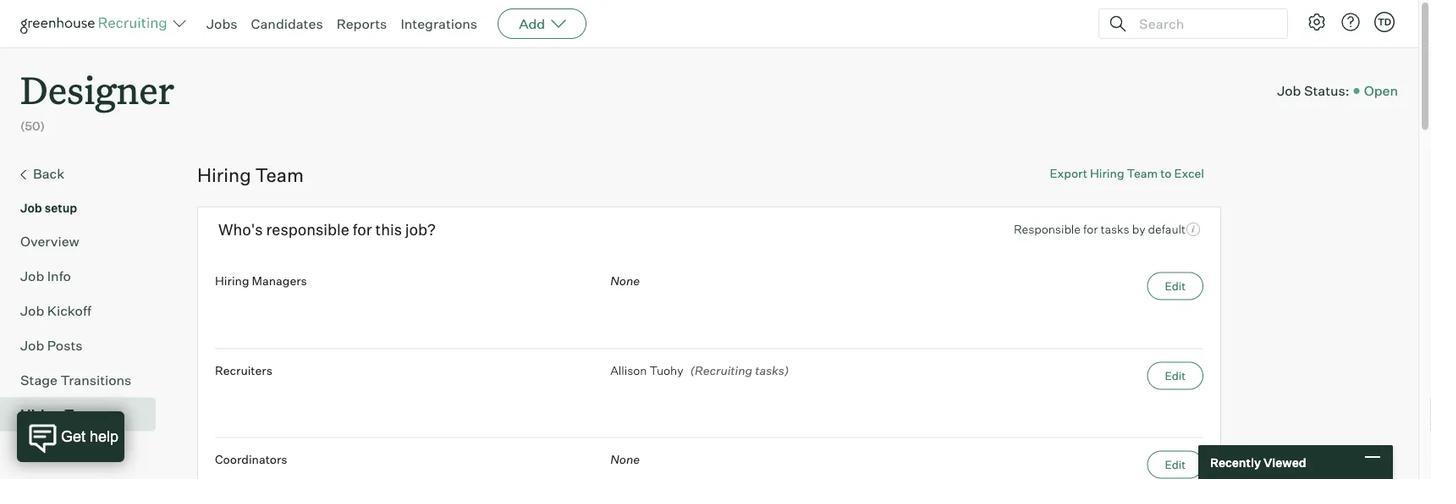 Task type: describe. For each thing, give the bounding box(es) containing it.
jobs link
[[207, 15, 238, 32]]

posts
[[47, 337, 83, 354]]

integrations
[[401, 15, 478, 32]]

to
[[1161, 166, 1172, 181]]

overview
[[20, 233, 79, 250]]

by
[[1133, 222, 1146, 237]]

transitions
[[60, 371, 132, 388]]

hiring left managers
[[215, 273, 249, 288]]

greenhouse recruiting image
[[20, 14, 173, 34]]

job for job kickoff
[[20, 302, 44, 319]]

viewed
[[1264, 455, 1307, 470]]

0 vertical spatial hiring team
[[197, 163, 304, 186]]

(50)
[[20, 119, 45, 134]]

excel
[[1175, 166, 1205, 181]]

hiring up who's
[[197, 163, 251, 186]]

notifications link
[[20, 439, 149, 460]]

responsible
[[1014, 222, 1081, 237]]

candidates
[[251, 15, 323, 32]]

overview link
[[20, 231, 149, 251]]

reports link
[[337, 15, 387, 32]]

kickoff
[[47, 302, 91, 319]]

designer
[[20, 64, 174, 114]]

who's
[[218, 220, 263, 239]]

0 horizontal spatial team
[[64, 406, 101, 423]]

job for job status:
[[1278, 82, 1302, 99]]

hiring team link
[[20, 404, 149, 425]]

recruiters
[[215, 363, 273, 378]]

who's responsible for this job?
[[218, 220, 436, 239]]

job info link
[[20, 266, 149, 286]]

export hiring team to excel
[[1050, 166, 1205, 181]]

default
[[1149, 222, 1186, 237]]

responsible for tasks by default
[[1014, 222, 1186, 237]]

none for hiring managers
[[611, 273, 640, 288]]

edit button for recruiters
[[1148, 362, 1204, 390]]

integrations link
[[401, 15, 478, 32]]

job kickoff
[[20, 302, 91, 319]]

back link
[[20, 163, 149, 185]]

job setup
[[20, 200, 77, 215]]

designer (50)
[[20, 64, 174, 134]]

allison tuohy
[[611, 363, 684, 378]]

recently
[[1211, 455, 1262, 470]]

none edit for hiring managers
[[611, 273, 1186, 293]]

hiring managers
[[215, 273, 307, 288]]

tuohy
[[650, 363, 684, 378]]

edit button for coordinators
[[1148, 451, 1204, 479]]

0 horizontal spatial hiring team
[[20, 406, 101, 423]]

Search text field
[[1136, 11, 1273, 36]]

open
[[1365, 82, 1399, 99]]



Task type: vqa. For each thing, say whether or not it's contained in the screenshot.
ESSENTIAL REPORTS link
no



Task type: locate. For each thing, give the bounding box(es) containing it.
1 horizontal spatial team
[[255, 163, 304, 186]]

stage transitions link
[[20, 370, 149, 390]]

hiring team
[[197, 163, 304, 186], [20, 406, 101, 423]]

job kickoff link
[[20, 300, 149, 321]]

coordinators
[[215, 452, 288, 467]]

2 vertical spatial edit button
[[1148, 451, 1204, 479]]

2 edit from the top
[[1166, 369, 1186, 383]]

1 vertical spatial edit button
[[1148, 362, 1204, 390]]

hiring
[[197, 163, 251, 186], [1091, 166, 1125, 181], [215, 273, 249, 288], [20, 406, 61, 423]]

1 horizontal spatial for
[[1084, 222, 1099, 237]]

this
[[376, 220, 402, 239]]

1 edit button from the top
[[1148, 272, 1204, 300]]

none edit
[[611, 273, 1186, 293], [611, 452, 1186, 472]]

1 edit from the top
[[1166, 280, 1186, 293]]

job left status:
[[1278, 82, 1302, 99]]

0 vertical spatial edit
[[1166, 280, 1186, 293]]

add
[[519, 15, 545, 32]]

status:
[[1305, 82, 1350, 99]]

1 none edit from the top
[[611, 273, 1186, 293]]

2 none from the top
[[611, 452, 640, 467]]

hiring down stage
[[20, 406, 61, 423]]

3 edit from the top
[[1166, 458, 1186, 472]]

1 none from the top
[[611, 273, 640, 288]]

1 vertical spatial none
[[611, 452, 640, 467]]

job?
[[405, 220, 436, 239]]

stage
[[20, 371, 58, 388]]

job left setup
[[20, 200, 42, 215]]

0 vertical spatial edit button
[[1148, 272, 1204, 300]]

2 none edit from the top
[[611, 452, 1186, 472]]

td button
[[1375, 12, 1395, 32]]

job left kickoff
[[20, 302, 44, 319]]

td button
[[1372, 8, 1399, 36]]

recently viewed
[[1211, 455, 1307, 470]]

job posts
[[20, 337, 83, 354]]

2 vertical spatial edit
[[1166, 458, 1186, 472]]

job for job posts
[[20, 337, 44, 354]]

1 vertical spatial hiring team
[[20, 406, 101, 423]]

jobs
[[207, 15, 238, 32]]

team left to
[[1127, 166, 1158, 181]]

job
[[1278, 82, 1302, 99], [20, 200, 42, 215], [20, 267, 44, 284], [20, 302, 44, 319], [20, 337, 44, 354]]

for left the this
[[353, 220, 372, 239]]

1 horizontal spatial hiring team
[[197, 163, 304, 186]]

reports
[[337, 15, 387, 32]]

responsible
[[266, 220, 350, 239]]

0 vertical spatial none
[[611, 273, 640, 288]]

configure image
[[1307, 12, 1328, 32]]

none for coordinators
[[611, 452, 640, 467]]

managers
[[252, 273, 307, 288]]

for
[[353, 220, 372, 239], [1084, 222, 1099, 237]]

none edit for coordinators
[[611, 452, 1186, 472]]

0 vertical spatial none edit
[[611, 273, 1186, 293]]

job info
[[20, 267, 71, 284]]

team up responsible
[[255, 163, 304, 186]]

candidates link
[[251, 15, 323, 32]]

back
[[33, 165, 65, 182]]

allison
[[611, 363, 647, 378]]

edit
[[1166, 280, 1186, 293], [1166, 369, 1186, 383], [1166, 458, 1186, 472]]

add button
[[498, 8, 587, 39]]

team
[[255, 163, 304, 186], [1127, 166, 1158, 181], [64, 406, 101, 423]]

job for job setup
[[20, 200, 42, 215]]

export
[[1050, 166, 1088, 181]]

edit for coordinators
[[1166, 458, 1186, 472]]

none
[[611, 273, 640, 288], [611, 452, 640, 467]]

edit for hiring managers
[[1166, 280, 1186, 293]]

team up notifications link
[[64, 406, 101, 423]]

export hiring team to excel link
[[1050, 166, 1205, 181]]

edit button
[[1148, 272, 1204, 300], [1148, 362, 1204, 390], [1148, 451, 1204, 479]]

setup
[[45, 200, 77, 215]]

job posts link
[[20, 335, 149, 355]]

info
[[47, 267, 71, 284]]

tasks
[[1101, 222, 1130, 237]]

for left tasks
[[1084, 222, 1099, 237]]

job left the posts
[[20, 337, 44, 354]]

edit inside edit "button"
[[1166, 369, 1186, 383]]

1 vertical spatial none edit
[[611, 452, 1186, 472]]

job for job info
[[20, 267, 44, 284]]

2 horizontal spatial team
[[1127, 166, 1158, 181]]

job status:
[[1278, 82, 1350, 99]]

1 vertical spatial edit
[[1166, 369, 1186, 383]]

designer link
[[20, 47, 174, 118]]

hiring team up notifications
[[20, 406, 101, 423]]

notifications
[[20, 441, 101, 458]]

edit button for hiring managers
[[1148, 272, 1204, 300]]

0 horizontal spatial for
[[353, 220, 372, 239]]

stage transitions
[[20, 371, 132, 388]]

2 edit button from the top
[[1148, 362, 1204, 390]]

hiring team up who's
[[197, 163, 304, 186]]

job left info at the bottom
[[20, 267, 44, 284]]

3 edit button from the top
[[1148, 451, 1204, 479]]

hiring right export
[[1091, 166, 1125, 181]]

td
[[1378, 16, 1392, 28]]



